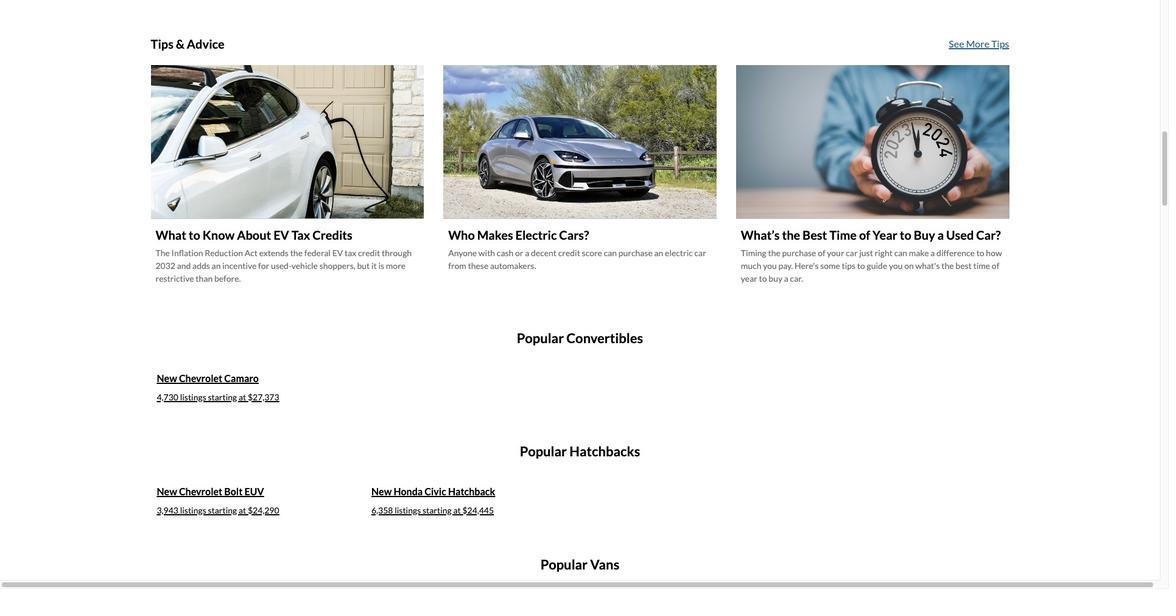 Task type: locate. For each thing, give the bounding box(es) containing it.
of down how
[[992, 260, 999, 271]]

1 horizontal spatial credit
[[558, 248, 580, 258]]

0 horizontal spatial ev
[[273, 228, 289, 243]]

new
[[157, 372, 177, 384], [157, 486, 177, 497], [371, 486, 392, 497]]

purchase inside what's the best time of year to buy a used car? timing the purchase of your car just right can make a difference to how much you pay. here's some tips to guide you on what's the best time of year to buy a car.
[[782, 248, 816, 258]]

buy
[[914, 228, 935, 243]]

listings down the new chevrolet camaro
[[180, 392, 206, 402]]

but
[[357, 260, 370, 271]]

tips right 'more'
[[991, 38, 1009, 49]]

popular
[[517, 330, 564, 346], [520, 443, 567, 459], [541, 556, 588, 573]]

the up vehicle
[[290, 248, 303, 258]]

advice
[[187, 36, 225, 51]]

vehicle
[[292, 260, 318, 271]]

1 you from the left
[[763, 260, 777, 271]]

can up on
[[894, 248, 907, 258]]

0 vertical spatial chevrolet
[[179, 372, 222, 384]]

the left best on the right top of the page
[[782, 228, 800, 243]]

car up the tips
[[846, 248, 858, 258]]

and
[[177, 260, 191, 271]]

$27,373
[[248, 392, 279, 402]]

to inside what to know about ev tax credits the inflation reduction act extends the federal ev tax credit through 2032 and adds an incentive for used-vehicle shoppers, but it is more restrictive than before.
[[189, 228, 200, 243]]

can right score
[[604, 248, 617, 258]]

ev
[[273, 228, 289, 243], [332, 248, 343, 258]]

can
[[604, 248, 617, 258], [894, 248, 907, 258]]

makes
[[477, 228, 513, 243]]

the
[[156, 248, 170, 258]]

ev up extends
[[273, 228, 289, 243]]

restrictive
[[156, 273, 194, 283]]

tips
[[151, 36, 173, 51], [991, 38, 1009, 49]]

new for new chevrolet bolt euv
[[157, 486, 177, 497]]

1 car from the left
[[694, 248, 706, 258]]

an left electric on the top of page
[[654, 248, 663, 258]]

it
[[371, 260, 377, 271]]

credit up it
[[358, 248, 380, 258]]

1 vertical spatial chevrolet
[[179, 486, 222, 497]]

1 horizontal spatial tips
[[991, 38, 1009, 49]]

0 horizontal spatial tips
[[151, 36, 173, 51]]

see more tips
[[949, 38, 1009, 49]]

some
[[820, 260, 840, 271]]

car?
[[976, 228, 1001, 243]]

2 horizontal spatial of
[[992, 260, 999, 271]]

automakers.
[[490, 260, 536, 271]]

0 horizontal spatial an
[[212, 260, 221, 271]]

much
[[741, 260, 761, 271]]

1 horizontal spatial an
[[654, 248, 663, 258]]

cash
[[497, 248, 514, 258]]

car inside what's the best time of year to buy a used car? timing the purchase of your car just right can make a difference to how much you pay. here's some tips to guide you on what's the best time of year to buy a car.
[[846, 248, 858, 258]]

1 horizontal spatial can
[[894, 248, 907, 258]]

time
[[973, 260, 990, 271]]

tips
[[842, 260, 856, 271]]

chevrolet
[[179, 372, 222, 384], [179, 486, 222, 497]]

1 horizontal spatial car
[[846, 248, 858, 258]]

guide
[[867, 260, 887, 271]]

at down camaro
[[239, 392, 246, 402]]

starting for bolt
[[208, 505, 237, 515]]

1 credit from the left
[[358, 248, 380, 258]]

of left your
[[818, 248, 825, 258]]

2 chevrolet from the top
[[179, 486, 222, 497]]

1 chevrolet from the top
[[179, 372, 222, 384]]

starting down the new chevrolet camaro
[[208, 392, 237, 402]]

starting down civic
[[423, 505, 452, 515]]

vans
[[590, 556, 619, 573]]

an inside what to know about ev tax credits the inflation reduction act extends the federal ev tax credit through 2032 and adds an incentive for used-vehicle shoppers, but it is more restrictive than before.
[[212, 260, 221, 271]]

inflation
[[171, 248, 203, 258]]

1 vertical spatial an
[[212, 260, 221, 271]]

listings down honda
[[395, 505, 421, 515]]

purchase left electric on the top of page
[[618, 248, 653, 258]]

car inside who makes electric cars? anyone with cash or a decent credit score can purchase an electric car from these automakers.
[[694, 248, 706, 258]]

car for cars?
[[694, 248, 706, 258]]

1 horizontal spatial ev
[[332, 248, 343, 258]]

at left $24,445
[[453, 505, 461, 515]]

used-
[[271, 260, 292, 271]]

you
[[763, 260, 777, 271], [889, 260, 903, 271]]

1 vertical spatial ev
[[332, 248, 343, 258]]

or
[[515, 248, 523, 258]]

incentive
[[222, 260, 257, 271]]

popular for popular convertibles
[[517, 330, 564, 346]]

a right buy
[[938, 228, 944, 243]]

electric
[[515, 228, 557, 243]]

credit inside what to know about ev tax credits the inflation reduction act extends the federal ev tax credit through 2032 and adds an incentive for used-vehicle shoppers, but it is more restrictive than before.
[[358, 248, 380, 258]]

3,943 listings starting at $24,290
[[157, 505, 279, 515]]

credits
[[313, 228, 352, 243]]

the down difference
[[942, 260, 954, 271]]

about
[[237, 228, 271, 243]]

is
[[378, 260, 384, 271]]

on
[[904, 260, 914, 271]]

you left on
[[889, 260, 903, 271]]

credit inside who makes electric cars? anyone with cash or a decent credit score can purchase an electric car from these automakers.
[[558, 248, 580, 258]]

what's the best time of year to buy a used car? image
[[736, 65, 1009, 219]]

1 horizontal spatial purchase
[[782, 248, 816, 258]]

listings right 3,943
[[180, 505, 206, 515]]

who makes electric cars? image
[[443, 65, 717, 219]]

chevrolet up 3,943 listings starting at $24,290
[[179, 486, 222, 497]]

purchase inside who makes electric cars? anyone with cash or a decent credit score can purchase an electric car from these automakers.
[[618, 248, 653, 258]]

2 credit from the left
[[558, 248, 580, 258]]

1 purchase from the left
[[618, 248, 653, 258]]

0 horizontal spatial credit
[[358, 248, 380, 258]]

1 vertical spatial of
[[818, 248, 825, 258]]

than
[[196, 273, 213, 283]]

what
[[156, 228, 186, 243]]

new chevrolet bolt euv
[[157, 486, 264, 497]]

new up 6,358
[[371, 486, 392, 497]]

make
[[909, 248, 929, 258]]

chevrolet for bolt
[[179, 486, 222, 497]]

0 horizontal spatial you
[[763, 260, 777, 271]]

new for new honda civic hatchback
[[371, 486, 392, 497]]

new up 3,943
[[157, 486, 177, 497]]

a inside who makes electric cars? anyone with cash or a decent credit score can purchase an electric car from these automakers.
[[525, 248, 529, 258]]

1 horizontal spatial of
[[859, 228, 870, 243]]

more
[[386, 260, 406, 271]]

starting
[[208, 392, 237, 402], [208, 505, 237, 515], [423, 505, 452, 515]]

new up 4,730 at the bottom left of the page
[[157, 372, 177, 384]]

0 vertical spatial popular
[[517, 330, 564, 346]]

you up buy
[[763, 260, 777, 271]]

0 horizontal spatial can
[[604, 248, 617, 258]]

who makes electric cars? anyone with cash or a decent credit score can purchase an electric car from these automakers.
[[448, 228, 706, 271]]

buy
[[769, 273, 782, 283]]

a
[[938, 228, 944, 243], [525, 248, 529, 258], [931, 248, 935, 258], [784, 273, 788, 283]]

2 car from the left
[[846, 248, 858, 258]]

0 vertical spatial an
[[654, 248, 663, 258]]

the
[[782, 228, 800, 243], [290, 248, 303, 258], [768, 248, 780, 258], [942, 260, 954, 271]]

see more tips link
[[949, 36, 1009, 56]]

hatchback
[[448, 486, 495, 497]]

0 horizontal spatial purchase
[[618, 248, 653, 258]]

popular convertibles
[[517, 330, 643, 346]]

shoppers,
[[319, 260, 355, 271]]

tips left the &
[[151, 36, 173, 51]]

at for bolt
[[239, 505, 246, 515]]

credit
[[358, 248, 380, 258], [558, 248, 580, 258]]

at down bolt
[[239, 505, 246, 515]]

a up what's
[[931, 248, 935, 258]]

2 can from the left
[[894, 248, 907, 258]]

0 horizontal spatial car
[[694, 248, 706, 258]]

know
[[203, 228, 235, 243]]

car right electric on the top of page
[[694, 248, 706, 258]]

to
[[189, 228, 200, 243], [900, 228, 911, 243], [976, 248, 984, 258], [857, 260, 865, 271], [759, 273, 767, 283]]

car for time
[[846, 248, 858, 258]]

pay.
[[778, 260, 793, 271]]

a right or
[[525, 248, 529, 258]]

more
[[966, 38, 990, 49]]

of up just
[[859, 228, 870, 243]]

chevrolet up 4,730 listings starting at $27,373
[[179, 372, 222, 384]]

year
[[873, 228, 897, 243]]

hatchbacks
[[569, 443, 640, 459]]

of
[[859, 228, 870, 243], [818, 248, 825, 258], [992, 260, 999, 271]]

credit down cars?
[[558, 248, 580, 258]]

purchase
[[618, 248, 653, 258], [782, 248, 816, 258]]

an down reduction
[[212, 260, 221, 271]]

starting down bolt
[[208, 505, 237, 515]]

listings
[[180, 392, 206, 402], [180, 505, 206, 515], [395, 505, 421, 515]]

0 vertical spatial of
[[859, 228, 870, 243]]

1 can from the left
[[604, 248, 617, 258]]

0 horizontal spatial of
[[818, 248, 825, 258]]

what's
[[915, 260, 940, 271]]

tax
[[291, 228, 310, 243]]

1 vertical spatial popular
[[520, 443, 567, 459]]

purchase up here's
[[782, 248, 816, 258]]

extends
[[259, 248, 289, 258]]

an
[[654, 248, 663, 258], [212, 260, 221, 271]]

2 purchase from the left
[[782, 248, 816, 258]]

new for new chevrolet camaro
[[157, 372, 177, 384]]

at for camaro
[[239, 392, 246, 402]]

ev up shoppers,
[[332, 248, 343, 258]]

2 vertical spatial popular
[[541, 556, 588, 573]]

1 horizontal spatial you
[[889, 260, 903, 271]]



Task type: vqa. For each thing, say whether or not it's contained in the screenshot.
Vehicle photo unavailable's Mitsubishi
no



Task type: describe. For each thing, give the bounding box(es) containing it.
3,943
[[157, 505, 178, 515]]

these
[[468, 260, 489, 271]]

listings for bolt
[[180, 505, 206, 515]]

what to know about ev tax credits the inflation reduction act extends the federal ev tax credit through 2032 and adds an incentive for used-vehicle shoppers, but it is more restrictive than before.
[[156, 228, 412, 283]]

reduction
[[205, 248, 243, 258]]

the up pay.
[[768, 248, 780, 258]]

difference
[[937, 248, 975, 258]]

2032
[[156, 260, 175, 271]]

an inside who makes electric cars? anyone with cash or a decent credit score can purchase an electric car from these automakers.
[[654, 248, 663, 258]]

civic
[[425, 486, 446, 497]]

listings for civic
[[395, 505, 421, 515]]

your
[[827, 248, 844, 258]]

tax
[[345, 248, 356, 258]]

how
[[986, 248, 1002, 258]]

before.
[[214, 273, 241, 283]]

act
[[245, 248, 258, 258]]

starting for civic
[[423, 505, 452, 515]]

see
[[949, 38, 964, 49]]

new chevrolet camaro
[[157, 372, 259, 384]]

just
[[859, 248, 873, 258]]

popular hatchbacks
[[520, 443, 640, 459]]

for
[[258, 260, 269, 271]]

purchase for cars?
[[618, 248, 653, 258]]

timing
[[741, 248, 766, 258]]

through
[[382, 248, 412, 258]]

starting for camaro
[[208, 392, 237, 402]]

can inside what's the best time of year to buy a used car? timing the purchase of your car just right can make a difference to how much you pay. here's some tips to guide you on what's the best time of year to buy a car.
[[894, 248, 907, 258]]

bolt
[[224, 486, 243, 497]]

4,730
[[157, 392, 178, 402]]

what to know about ev tax credits image
[[151, 65, 424, 219]]

2 vertical spatial of
[[992, 260, 999, 271]]

tips & advice
[[151, 36, 225, 51]]

$24,290
[[248, 505, 279, 515]]

purchase for time
[[782, 248, 816, 258]]

camaro
[[224, 372, 259, 384]]

4,730 listings starting at $27,373
[[157, 392, 279, 402]]

the inside what to know about ev tax credits the inflation reduction act extends the federal ev tax credit through 2032 and adds an incentive for used-vehicle shoppers, but it is more restrictive than before.
[[290, 248, 303, 258]]

what's the best time of year to buy a used car? timing the purchase of your car just right can make a difference to how much you pay. here's some tips to guide you on what's the best time of year to buy a car.
[[741, 228, 1002, 283]]

chevrolet for camaro
[[179, 372, 222, 384]]

can inside who makes electric cars? anyone with cash or a decent credit score can purchase an electric car from these automakers.
[[604, 248, 617, 258]]

&
[[176, 36, 185, 51]]

car.
[[790, 273, 803, 283]]

year
[[741, 273, 757, 283]]

anyone
[[448, 248, 477, 258]]

right
[[875, 248, 893, 258]]

cars?
[[559, 228, 589, 243]]

6,358
[[371, 505, 393, 515]]

score
[[582, 248, 602, 258]]

new honda civic hatchback
[[371, 486, 495, 497]]

with
[[478, 248, 495, 258]]

who
[[448, 228, 475, 243]]

$24,445
[[462, 505, 494, 515]]

decent
[[531, 248, 557, 258]]

popular for popular vans
[[541, 556, 588, 573]]

popular for popular hatchbacks
[[520, 443, 567, 459]]

honda
[[394, 486, 423, 497]]

0 vertical spatial ev
[[273, 228, 289, 243]]

best
[[803, 228, 827, 243]]

electric
[[665, 248, 693, 258]]

2 you from the left
[[889, 260, 903, 271]]

6,358 listings starting at $24,445
[[371, 505, 494, 515]]

convertibles
[[566, 330, 643, 346]]

popular vans
[[541, 556, 619, 573]]

a left car.
[[784, 273, 788, 283]]

from
[[448, 260, 466, 271]]

best
[[956, 260, 972, 271]]

here's
[[795, 260, 819, 271]]

listings for camaro
[[180, 392, 206, 402]]

euv
[[244, 486, 264, 497]]

time
[[829, 228, 857, 243]]

adds
[[192, 260, 210, 271]]

what's
[[741, 228, 780, 243]]

federal
[[304, 248, 331, 258]]

at for civic
[[453, 505, 461, 515]]



